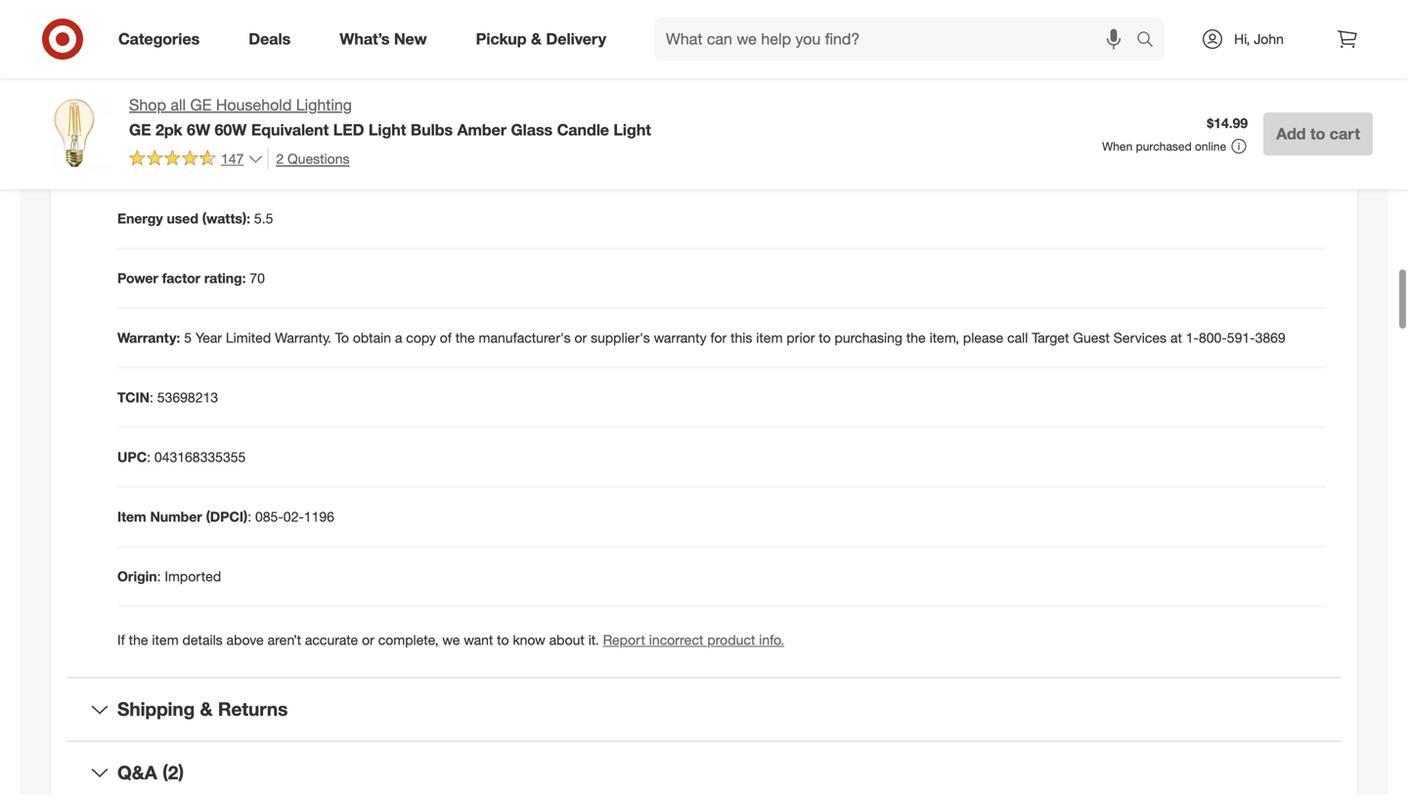 Task type: locate. For each thing, give the bounding box(es) containing it.
prior
[[787, 329, 815, 346]]

hi, john
[[1234, 30, 1284, 47]]

to right add
[[1311, 124, 1326, 143]]

ge
[[190, 95, 212, 114], [129, 120, 151, 139]]

light bulb shape: a19
[[117, 31, 258, 48]]

: left '53698213'
[[150, 389, 153, 406]]

purchased
[[1136, 139, 1192, 153]]

0 vertical spatial &
[[531, 29, 542, 48]]

index:
[[223, 91, 262, 108]]

:
[[150, 389, 153, 406], [147, 449, 151, 466], [248, 508, 251, 525], [157, 568, 161, 585]]

all
[[171, 95, 186, 114]]

what's new
[[340, 29, 427, 48]]

70
[[250, 270, 265, 287]]

1 vertical spatial &
[[200, 698, 213, 720]]

: left 085-
[[248, 508, 251, 525]]

add
[[1277, 124, 1306, 143]]

obtain
[[353, 329, 391, 346]]

deals link
[[232, 18, 315, 61]]

(dpci)
[[206, 508, 248, 525]]

1 horizontal spatial the
[[456, 329, 475, 346]]

or right the "accurate"
[[362, 631, 374, 649]]

questions
[[288, 150, 350, 167]]

purchasing
[[835, 329, 903, 346]]

2 horizontal spatial to
[[1311, 124, 1326, 143]]

item
[[756, 329, 783, 346], [152, 631, 179, 649]]

What can we help you find? suggestions appear below search field
[[654, 18, 1141, 61]]

the left item,
[[907, 329, 926, 346]]

0 horizontal spatial &
[[200, 698, 213, 720]]

info.
[[759, 631, 785, 649]]

5.5
[[254, 210, 273, 227]]

energy used (watts): 5.5
[[117, 210, 273, 227]]

to
[[1311, 124, 1326, 143], [819, 329, 831, 346], [497, 631, 509, 649]]

the right the if
[[129, 631, 148, 649]]

categories link
[[102, 18, 224, 61]]

: left imported
[[157, 568, 161, 585]]

target
[[1032, 329, 1070, 346]]

& for pickup
[[531, 29, 542, 48]]

hi,
[[1234, 30, 1250, 47]]

new
[[394, 29, 427, 48]]

year
[[196, 329, 222, 346]]

light left the settings:
[[117, 150, 150, 167]]

2 vertical spatial to
[[497, 631, 509, 649]]

& left returns on the bottom
[[200, 698, 213, 720]]

color rendering index: 80
[[117, 91, 281, 108]]

power
[[117, 270, 158, 287]]

ge down shop
[[129, 120, 151, 139]]

& right pickup
[[531, 29, 542, 48]]

1 horizontal spatial &
[[531, 29, 542, 48]]

led
[[333, 120, 364, 139]]

warranty:
[[117, 329, 180, 346]]

bulb
[[154, 31, 183, 48]]

0 horizontal spatial or
[[362, 631, 374, 649]]

: left 043168335355 at the left of the page
[[147, 449, 151, 466]]

0 horizontal spatial the
[[129, 631, 148, 649]]

pickup & delivery link
[[459, 18, 631, 61]]

2
[[276, 150, 284, 167]]

services
[[1114, 329, 1167, 346]]

dimmable
[[214, 150, 276, 167]]

0 vertical spatial to
[[1311, 124, 1326, 143]]

to right "prior"
[[819, 329, 831, 346]]

the right of
[[456, 329, 475, 346]]

warranty: 5 year limited warranty. to obtain a copy of the manufacturer's or supplier's warranty for this item prior to purchasing the item, please call target guest services at 1-800-591-3869
[[117, 329, 1286, 346]]

1 vertical spatial item
[[152, 631, 179, 649]]

call
[[1008, 329, 1028, 346]]

$14.99
[[1207, 114, 1248, 132]]

: for imported
[[157, 568, 161, 585]]

pickup & delivery
[[476, 29, 606, 48]]

shipping
[[117, 698, 195, 720]]

a19
[[234, 31, 258, 48]]

rendering
[[157, 91, 219, 108]]

deals
[[249, 29, 291, 48]]

for
[[711, 329, 727, 346]]

shop
[[129, 95, 166, 114]]

origin
[[117, 568, 157, 585]]

1 horizontal spatial or
[[575, 329, 587, 346]]

& for shipping
[[200, 698, 213, 720]]

light left bulb
[[117, 31, 150, 48]]

to
[[335, 329, 349, 346]]

1 horizontal spatial to
[[819, 329, 831, 346]]

1 vertical spatial or
[[362, 631, 374, 649]]

147
[[221, 150, 244, 167]]

household
[[216, 95, 292, 114]]

above
[[226, 631, 264, 649]]

accurate
[[305, 631, 358, 649]]

power factor rating: 70
[[117, 270, 265, 287]]

53698213
[[157, 389, 218, 406]]

complete,
[[378, 631, 439, 649]]

1 horizontal spatial item
[[756, 329, 783, 346]]

or
[[575, 329, 587, 346], [362, 631, 374, 649]]

1 horizontal spatial ge
[[190, 95, 212, 114]]

ge right all
[[190, 95, 212, 114]]

a
[[395, 329, 402, 346]]

item left details
[[152, 631, 179, 649]]

or left supplier's
[[575, 329, 587, 346]]

it.
[[589, 631, 599, 649]]

item right this
[[756, 329, 783, 346]]

2pk
[[155, 120, 183, 139]]

please
[[963, 329, 1004, 346]]

0 horizontal spatial item
[[152, 631, 179, 649]]

light settings: dimmable (full range)
[[117, 150, 352, 167]]

cart
[[1330, 124, 1361, 143]]

0 horizontal spatial ge
[[129, 120, 151, 139]]

details
[[182, 631, 223, 649]]

& inside 'dropdown button'
[[200, 698, 213, 720]]

manufacturer's
[[479, 329, 571, 346]]

the
[[456, 329, 475, 346], [907, 329, 926, 346], [129, 631, 148, 649]]

80
[[266, 91, 281, 108]]

image of ge 2pk 6w 60w equivalent led light bulbs amber glass candle light image
[[35, 94, 113, 172]]

(watts):
[[202, 210, 250, 227]]

1-
[[1186, 329, 1199, 346]]

lighting
[[296, 95, 352, 114]]

to right want
[[497, 631, 509, 649]]

1196
[[304, 508, 334, 525]]

&
[[531, 29, 542, 48], [200, 698, 213, 720]]

bulbs
[[411, 120, 453, 139]]



Task type: vqa. For each thing, say whether or not it's contained in the screenshot.
the bottommost "toys"
no



Task type: describe. For each thing, give the bounding box(es) containing it.
aren't
[[268, 631, 301, 649]]

02-
[[283, 508, 304, 525]]

1 vertical spatial ge
[[129, 120, 151, 139]]

147 link
[[129, 148, 263, 171]]

report
[[603, 631, 645, 649]]

imported
[[165, 568, 221, 585]]

guest
[[1073, 329, 1110, 346]]

shipping & returns
[[117, 698, 288, 720]]

item,
[[930, 329, 960, 346]]

incorrect
[[649, 631, 704, 649]]

energy
[[117, 210, 163, 227]]

043168335355
[[154, 449, 246, 466]]

limited
[[226, 329, 271, 346]]

1 vertical spatial to
[[819, 329, 831, 346]]

add to cart button
[[1264, 112, 1373, 155]]

report incorrect product info. button
[[603, 630, 785, 650]]

this
[[731, 329, 753, 346]]

want
[[464, 631, 493, 649]]

settings:
[[154, 150, 210, 167]]

search button
[[1128, 18, 1175, 65]]

about
[[549, 631, 585, 649]]

what's
[[340, 29, 390, 48]]

tcin
[[117, 389, 150, 406]]

upc
[[117, 449, 147, 466]]

6w
[[187, 120, 210, 139]]

0 horizontal spatial to
[[497, 631, 509, 649]]

0 vertical spatial item
[[756, 329, 783, 346]]

60w
[[215, 120, 247, 139]]

5
[[184, 329, 192, 346]]

rating:
[[204, 270, 246, 287]]

2 questions link
[[267, 148, 350, 170]]

: for 53698213
[[150, 389, 153, 406]]

(full
[[280, 150, 305, 167]]

factor
[[162, 270, 200, 287]]

0 vertical spatial ge
[[190, 95, 212, 114]]

if the item details above aren't accurate or complete, we want to know about it. report incorrect product info.
[[117, 631, 785, 649]]

tcin : 53698213
[[117, 389, 218, 406]]

light right led
[[369, 120, 406, 139]]

add to cart
[[1277, 124, 1361, 143]]

amber
[[457, 120, 507, 139]]

when purchased online
[[1102, 139, 1227, 153]]

3869
[[1256, 329, 1286, 346]]

equivalent
[[251, 120, 329, 139]]

q&a
[[117, 761, 157, 784]]

what's new link
[[323, 18, 452, 61]]

glass
[[511, 120, 553, 139]]

when
[[1102, 139, 1133, 153]]

2 questions
[[276, 150, 350, 167]]

upc : 043168335355
[[117, 449, 246, 466]]

color
[[117, 91, 153, 108]]

number
[[150, 508, 202, 525]]

to inside button
[[1311, 124, 1326, 143]]

range)
[[309, 150, 352, 167]]

0 vertical spatial or
[[575, 329, 587, 346]]

supplier's
[[591, 329, 650, 346]]

john
[[1254, 30, 1284, 47]]

returns
[[218, 698, 288, 720]]

q&a (2) button
[[67, 742, 1342, 795]]

800-
[[1199, 329, 1227, 346]]

if
[[117, 631, 125, 649]]

used
[[167, 210, 198, 227]]

q&a (2)
[[117, 761, 184, 784]]

shape:
[[186, 31, 230, 48]]

candle
[[557, 120, 609, 139]]

085-
[[255, 508, 283, 525]]

online
[[1195, 139, 1227, 153]]

at
[[1171, 329, 1182, 346]]

: for 043168335355
[[147, 449, 151, 466]]

origin : imported
[[117, 568, 221, 585]]

delivery
[[546, 29, 606, 48]]

search
[[1128, 31, 1175, 50]]

2 horizontal spatial the
[[907, 329, 926, 346]]

pickup
[[476, 29, 527, 48]]

of
[[440, 329, 452, 346]]

(2)
[[162, 761, 184, 784]]

light right candle
[[614, 120, 651, 139]]

shop all ge household lighting ge 2pk 6w 60w equivalent led light bulbs amber glass candle light
[[129, 95, 651, 139]]



